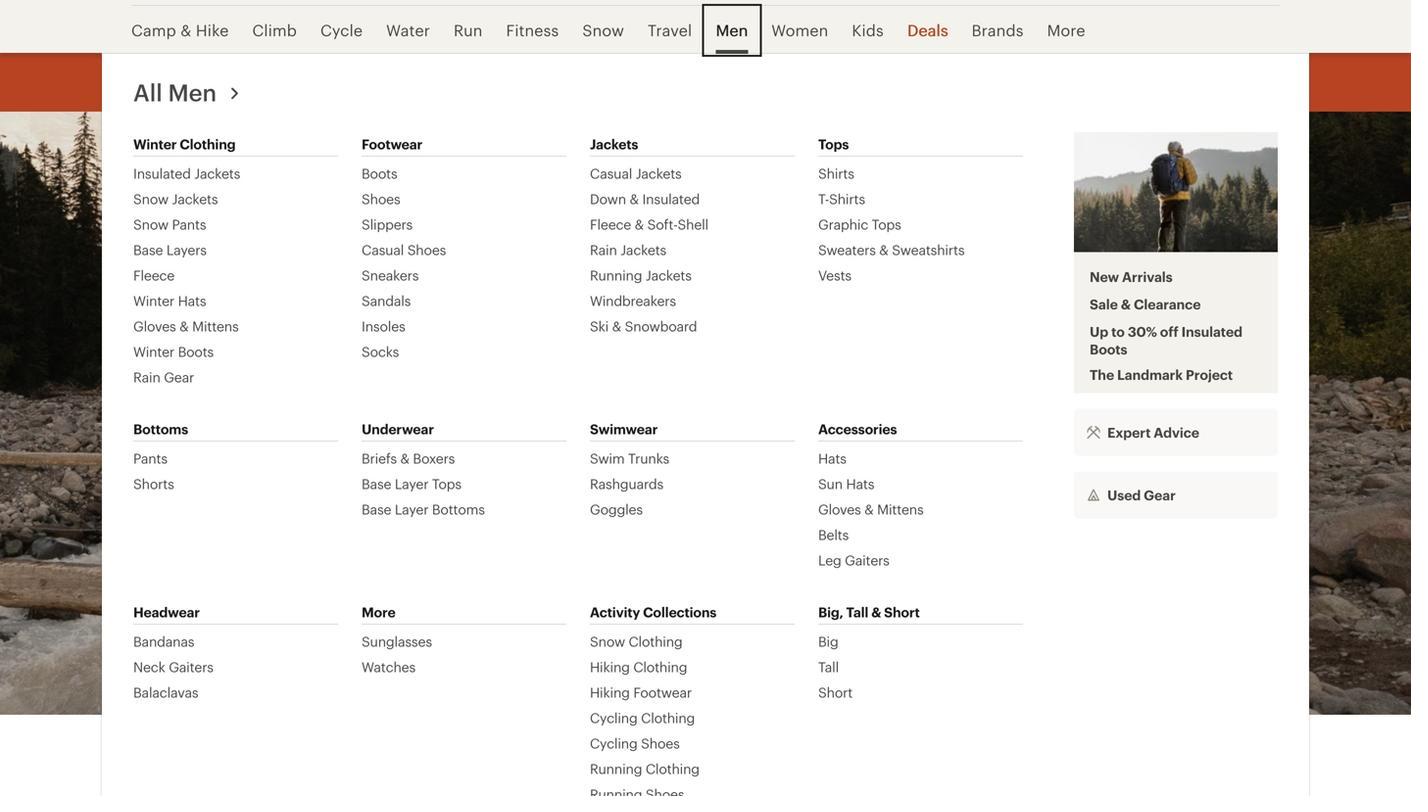 Task type: describe. For each thing, give the bounding box(es) containing it.
watches link
[[362, 659, 416, 676]]

climb
[[252, 21, 297, 39]]

pants inside the "insulated jackets snow jackets snow pants base layers fleece winter hats gloves & mittens winter boots rain gear"
[[172, 217, 206, 232]]

snow up snow pants link on the top of the page
[[133, 191, 169, 207]]

balaclavas link
[[133, 684, 198, 702]]

1 horizontal spatial gloves & mittens link
[[818, 501, 924, 518]]

tall link
[[818, 659, 839, 676]]

balaclavas
[[133, 685, 198, 701]]

men button
[[704, 6, 760, 55]]

snow inside snow clothing hiking clothing hiking footwear cycling clothing cycling shoes running clothing
[[590, 634, 625, 650]]

the
[[1090, 367, 1114, 383]]

t-
[[818, 191, 829, 207]]

to for 50%
[[628, 312, 677, 375]]

deals
[[719, 483, 758, 501]]

running clothing link
[[590, 761, 700, 778]]

watches
[[362, 660, 416, 675]]

0 horizontal spatial bottoms
[[133, 421, 188, 437]]

fleece inside casual jackets down & insulated fleece & soft-shell rain jackets running jackets windbreakers ski & snowboard
[[590, 217, 631, 232]]

jackets up casual jackets link
[[590, 136, 638, 152]]

clothing down activity collections at the bottom
[[629, 634, 683, 650]]

big tall short
[[818, 634, 853, 701]]

kids button
[[840, 6, 896, 55]]

big, tall & short link
[[818, 601, 920, 624]]

swim
[[590, 451, 625, 466]]

headwear link
[[133, 601, 200, 624]]

shoes link
[[362, 190, 400, 208]]

1 horizontal spatial the
[[869, 392, 900, 415]]

expert advice link
[[1074, 409, 1278, 456]]

shop the deals link
[[637, 473, 774, 511]]

1 vertical spatial shirts
[[829, 191, 865, 207]]

base layers link
[[133, 241, 207, 259]]

1 horizontal spatial tops
[[818, 136, 849, 152]]

2 hiking from the top
[[590, 685, 630, 701]]

ski
[[590, 319, 609, 334]]

insulated inside the "insulated jackets snow jackets snow pants base layers fleece winter hats gloves & mittens winter boots rain gear"
[[133, 166, 191, 181]]

new for new snow markdowns plus clothing and gear for the rest of the year.
[[412, 392, 454, 415]]

rashguards
[[590, 476, 664, 492]]

jackets down insulated jackets link
[[172, 191, 218, 207]]

base for snow
[[133, 242, 163, 258]]

gaiters inside the 'bandanas neck gaiters balaclavas'
[[169, 660, 213, 675]]

big,
[[818, 605, 843, 620]]

50%
[[689, 312, 789, 375]]

0 vertical spatial shirts
[[818, 166, 854, 181]]

sunglasses watches
[[362, 634, 432, 675]]

casual inside casual jackets down & insulated fleece & soft-shell rain jackets running jackets windbreakers ski & snowboard
[[590, 166, 632, 181]]

up to 30% off insulated boots link
[[1090, 323, 1262, 358]]

3 winter from the top
[[133, 344, 174, 360]]

sandals
[[362, 293, 411, 309]]

base layer bottoms link
[[362, 501, 485, 518]]

men inside dropdown button
[[716, 21, 748, 39]]

1 winter from the top
[[133, 136, 177, 152]]

0 horizontal spatial footwear
[[362, 136, 423, 152]]

& left soft-
[[635, 217, 644, 232]]

women
[[772, 21, 829, 39]]

underwear
[[362, 421, 434, 437]]

vests
[[818, 268, 852, 283]]

tall for big,
[[846, 605, 868, 620]]

running inside snow clothing hiking clothing hiking footwear cycling clothing cycling shoes running clothing
[[590, 761, 642, 777]]

rain inside the "insulated jackets snow jackets snow pants base layers fleece winter hats gloves & mittens winter boots rain gear"
[[133, 369, 160, 385]]

hike
[[196, 21, 229, 39]]

of
[[945, 392, 964, 415]]

insoles
[[362, 319, 405, 334]]

shell
[[678, 217, 709, 232]]

snowboard
[[625, 319, 697, 334]]

all
[[133, 78, 162, 106]]

accessories
[[818, 421, 897, 437]]

sneakers
[[362, 268, 419, 283]]

& inside camp & hike dropdown button
[[181, 21, 192, 39]]

1 horizontal spatial shoes
[[407, 242, 446, 258]]

bottoms inside briefs & boxers base layer tops base layer bottoms
[[432, 502, 485, 517]]

insulated jackets snow jackets snow pants base layers fleece winter hats gloves & mittens winter boots rain gear
[[133, 166, 240, 385]]

rain gear link
[[133, 368, 194, 386]]

tops link
[[818, 132, 849, 156]]

1 cycling from the top
[[590, 711, 638, 726]]

insoles link
[[362, 318, 405, 335]]

snow pants link
[[133, 216, 206, 233]]

rest
[[904, 392, 940, 415]]

cycling clothing link
[[590, 710, 695, 727]]

gaiters inside the hats sun hats gloves & mittens belts leg gaiters
[[845, 553, 890, 568]]

women button
[[760, 6, 840, 55]]

climb button
[[241, 6, 309, 55]]

& right ski
[[612, 319, 621, 334]]

1 vertical spatial short
[[818, 685, 853, 701]]

shorts link
[[133, 475, 174, 493]]

1 hiking from the top
[[590, 660, 630, 675]]

& down casual jackets link
[[630, 191, 639, 207]]

gloves inside the hats sun hats gloves & mittens belts leg gaiters
[[818, 502, 861, 517]]

socks
[[362, 344, 399, 360]]

all men
[[133, 78, 217, 106]]

footwear link
[[362, 132, 423, 156]]

deals
[[907, 21, 948, 39]]

activity collections
[[590, 605, 717, 620]]

snow inside dropdown button
[[583, 21, 624, 39]]

new for new arrivals
[[1090, 269, 1119, 285]]

1 horizontal spatial gear
[[1144, 487, 1176, 503]]

& inside big, tall & short link
[[871, 605, 881, 620]]

used gear
[[1107, 487, 1176, 503]]

belts link
[[818, 526, 849, 544]]

shop the deals
[[649, 483, 758, 501]]

trunks
[[628, 451, 669, 466]]

winter boots link
[[133, 343, 214, 361]]

snow up base layers 'link'
[[133, 217, 169, 232]]

sneakers link
[[362, 267, 419, 284]]

bandanas
[[133, 634, 194, 650]]

travel button
[[636, 6, 704, 55]]

fitness button
[[494, 6, 571, 55]]

big
[[818, 634, 839, 650]]

landmark
[[1117, 367, 1183, 383]]

gloves inside the "insulated jackets snow jackets snow pants base layers fleece winter hats gloves & mittens winter boots rain gear"
[[133, 319, 176, 334]]

gear inside the "insulated jackets snow jackets snow pants base layers fleece winter hats gloves & mittens winter boots rain gear"
[[164, 369, 194, 385]]

more inside dropdown button
[[1047, 21, 1086, 39]]

casual inside boots shoes slippers casual shoes sneakers sandals insoles socks
[[362, 242, 404, 258]]

casual jackets link
[[590, 165, 682, 182]]

0 horizontal spatial men
[[168, 78, 217, 106]]

pants inside pants shorts
[[133, 451, 167, 466]]

0 horizontal spatial gloves & mittens link
[[133, 318, 239, 335]]

cycle button
[[309, 6, 375, 55]]

windbreakers
[[590, 293, 676, 309]]

tops inside shirts t-shirts graphic tops sweaters & sweatshirts vests
[[872, 217, 901, 232]]

clothing up insulated jackets link
[[180, 136, 236, 152]]

belts
[[818, 527, 849, 543]]

goggles link
[[590, 501, 643, 518]]

boots link
[[362, 165, 397, 182]]

up to 30% off insulated boots the landmark project
[[1090, 324, 1243, 383]]

winter hats link
[[133, 292, 206, 310]]

jackets up the 'running jackets' link
[[621, 242, 667, 258]]

advice
[[1154, 425, 1200, 440]]

boots shoes slippers casual shoes sneakers sandals insoles socks
[[362, 166, 446, 360]]

big, tall & short
[[818, 605, 920, 620]]



Task type: locate. For each thing, give the bounding box(es) containing it.
down
[[590, 191, 626, 207]]

the right for
[[869, 392, 900, 415]]

tall right big,
[[846, 605, 868, 620]]

more right brands
[[1047, 21, 1086, 39]]

clothing down cycling shoes link
[[646, 761, 700, 777]]

rain
[[590, 242, 617, 258], [133, 369, 160, 385]]

0 horizontal spatial gaiters
[[169, 660, 213, 675]]

bandanas neck gaiters balaclavas
[[133, 634, 213, 701]]

jackets up down & insulated link
[[636, 166, 682, 181]]

gaiters up balaclavas link
[[169, 660, 213, 675]]

men
[[716, 21, 748, 39], [168, 78, 217, 106]]

pants up shorts
[[133, 451, 167, 466]]

shoes down boots link
[[362, 191, 400, 207]]

winter up rain gear link
[[133, 344, 174, 360]]

insulated up snow jackets link
[[133, 166, 191, 181]]

0 horizontal spatial rain
[[133, 369, 160, 385]]

hats right sun
[[846, 476, 874, 492]]

hats up sun
[[818, 451, 847, 466]]

0 vertical spatial gloves
[[133, 319, 176, 334]]

boots inside the "insulated jackets snow jackets snow pants base layers fleece winter hats gloves & mittens winter boots rain gear"
[[178, 344, 214, 360]]

fleece
[[590, 217, 631, 232], [133, 268, 175, 283]]

short down leg gaiters link
[[884, 605, 920, 620]]

1 vertical spatial cycling
[[590, 736, 638, 752]]

tops inside briefs & boxers base layer tops base layer bottoms
[[432, 476, 462, 492]]

0 horizontal spatial mittens
[[192, 319, 239, 334]]

casual down slippers
[[362, 242, 404, 258]]

base inside the "insulated jackets snow jackets snow pants base layers fleece winter hats gloves & mittens winter boots rain gear"
[[133, 242, 163, 258]]

insulated up project
[[1182, 324, 1243, 339]]

base down base layer tops link
[[362, 502, 391, 517]]

boots inside up to 30% off insulated boots the landmark project
[[1090, 341, 1128, 357]]

insulated for up
[[1182, 324, 1243, 339]]

0 vertical spatial casual
[[590, 166, 632, 181]]

running inside casual jackets down & insulated fleece & soft-shell rain jackets running jackets windbreakers ski & snowboard
[[590, 268, 642, 283]]

hats link
[[818, 450, 847, 467]]

boots
[[362, 166, 397, 181], [1090, 341, 1128, 357], [178, 344, 214, 360]]

1 horizontal spatial men
[[716, 21, 748, 39]]

0 horizontal spatial more
[[362, 605, 396, 620]]

running down rain jackets link
[[590, 268, 642, 283]]

mittens inside the hats sun hats gloves & mittens belts leg gaiters
[[877, 502, 924, 517]]

base layer tops link
[[362, 475, 462, 493]]

big link
[[818, 633, 839, 651]]

0 vertical spatial bottoms
[[133, 421, 188, 437]]

to for 30%
[[1111, 324, 1125, 339]]

rain inside casual jackets down & insulated fleece & soft-shell rain jackets running jackets windbreakers ski & snowboard
[[590, 242, 617, 258]]

mittens up leg gaiters link
[[877, 502, 924, 517]]

2 vertical spatial insulated
[[1182, 324, 1243, 339]]

jackets up the windbreakers 'link'
[[646, 268, 692, 283]]

bandanas link
[[133, 633, 194, 651]]

0 horizontal spatial new
[[412, 392, 454, 415]]

& inside briefs & boxers base layer tops base layer bottoms
[[400, 451, 410, 466]]

socks link
[[362, 343, 399, 361]]

sun
[[818, 476, 843, 492]]

fleece & soft-shell link
[[590, 216, 709, 233]]

fleece inside the "insulated jackets snow jackets snow pants base layers fleece winter hats gloves & mittens winter boots rain gear"
[[133, 268, 175, 283]]

gaiters right the leg
[[845, 553, 890, 568]]

run button
[[442, 6, 494, 55]]

& inside the sale & clearance link
[[1121, 296, 1131, 312]]

up for up to 30% off insulated boots the landmark project
[[1090, 324, 1109, 339]]

1 vertical spatial men
[[168, 78, 217, 106]]

new up the underwear "link"
[[412, 392, 454, 415]]

tall for big
[[818, 660, 839, 675]]

shorts
[[133, 476, 174, 492]]

1 horizontal spatial casual
[[590, 166, 632, 181]]

0 horizontal spatial fleece
[[133, 268, 175, 283]]

1 vertical spatial gaiters
[[169, 660, 213, 675]]

boots up the
[[1090, 341, 1128, 357]]

running jackets link
[[590, 267, 692, 284]]

1 vertical spatial hats
[[818, 451, 847, 466]]

1 vertical spatial running
[[590, 761, 642, 777]]

clothing up hiking footwear link
[[633, 660, 687, 675]]

& up winter boots link
[[180, 319, 189, 334]]

base up fleece link
[[133, 242, 163, 258]]

boots up shoes link
[[362, 166, 397, 181]]

tops up the sweaters & sweatshirts link
[[872, 217, 901, 232]]

2 horizontal spatial boots
[[1090, 341, 1128, 357]]

1 horizontal spatial tall
[[846, 605, 868, 620]]

0 vertical spatial tops
[[818, 136, 849, 152]]

0 vertical spatial rain
[[590, 242, 617, 258]]

cycling shoes link
[[590, 735, 680, 753]]

0 vertical spatial gear
[[164, 369, 194, 385]]

pausing during a hike to enjoy the view of a alpine lake. image
[[1074, 132, 1278, 252]]

shoes up running clothing link
[[641, 736, 680, 752]]

sunglasses
[[362, 634, 432, 650]]

0 vertical spatial more
[[1047, 21, 1086, 39]]

shoes up the sneakers
[[407, 242, 446, 258]]

mittens inside the "insulated jackets snow jackets snow pants base layers fleece winter hats gloves & mittens winter boots rain gear"
[[192, 319, 239, 334]]

cycling up cycling shoes link
[[590, 711, 638, 726]]

2 horizontal spatial tops
[[872, 217, 901, 232]]

& inside the "insulated jackets snow jackets snow pants base layers fleece winter hats gloves & mittens winter boots rain gear"
[[180, 319, 189, 334]]

1 vertical spatial mittens
[[877, 502, 924, 517]]

& right sale
[[1121, 296, 1131, 312]]

shirts t-shirts graphic tops sweaters & sweatshirts vests
[[818, 166, 965, 283]]

gloves down winter hats link
[[133, 319, 176, 334]]

men right travel
[[716, 21, 748, 39]]

& down 'graphic tops' link
[[879, 242, 889, 258]]

ski & snowboard link
[[590, 318, 697, 335]]

1 vertical spatial insulated
[[642, 191, 700, 207]]

0 horizontal spatial insulated
[[133, 166, 191, 181]]

the inside shop the deals link
[[691, 483, 715, 501]]

base
[[133, 242, 163, 258], [362, 476, 391, 492], [362, 502, 391, 517]]

1 horizontal spatial short
[[884, 605, 920, 620]]

fleece link
[[133, 267, 175, 284]]

sweaters & sweatshirts link
[[818, 241, 965, 259]]

used
[[1107, 487, 1141, 503]]

briefs & boxers link
[[362, 450, 455, 467]]

&
[[181, 21, 192, 39], [630, 191, 639, 207], [635, 217, 644, 232], [879, 242, 889, 258], [1121, 296, 1131, 312], [180, 319, 189, 334], [612, 319, 621, 334], [400, 451, 410, 466], [865, 502, 874, 517], [871, 605, 881, 620]]

1 vertical spatial layer
[[395, 502, 429, 517]]

1 horizontal spatial mittens
[[877, 502, 924, 517]]

briefs & boxers base layer tops base layer bottoms
[[362, 451, 485, 517]]

& right briefs
[[400, 451, 410, 466]]

0 horizontal spatial tall
[[818, 660, 839, 675]]

swim trunks rashguards goggles
[[590, 451, 669, 517]]

1 horizontal spatial gaiters
[[845, 553, 890, 568]]

snow down activity
[[590, 634, 625, 650]]

all men banner
[[0, 0, 1411, 797]]

off up for
[[801, 312, 868, 375]]

2 layer from the top
[[395, 502, 429, 517]]

2 horizontal spatial shoes
[[641, 736, 680, 752]]

swimwear link
[[590, 417, 658, 441]]

footwear up cycling clothing link
[[633, 685, 692, 701]]

off right 30% at right top
[[1160, 324, 1179, 339]]

winter clothing
[[133, 136, 236, 152]]

0 vertical spatial footwear
[[362, 136, 423, 152]]

goggles
[[590, 502, 643, 517]]

shop
[[649, 483, 688, 501]]

1 vertical spatial footwear
[[633, 685, 692, 701]]

2 vertical spatial base
[[362, 502, 391, 517]]

gloves up belts link
[[818, 502, 861, 517]]

1 vertical spatial base
[[362, 476, 391, 492]]

windbreakers link
[[590, 292, 676, 310]]

insulated inside casual jackets down & insulated fleece & soft-shell rain jackets running jackets windbreakers ski & snowboard
[[642, 191, 700, 207]]

gloves & mittens link
[[133, 318, 239, 335], [818, 501, 924, 518]]

1 horizontal spatial gloves
[[818, 502, 861, 517]]

sale & clearance
[[1090, 296, 1201, 312]]

2 vertical spatial hats
[[846, 476, 874, 492]]

& right big,
[[871, 605, 881, 620]]

1 vertical spatial winter
[[133, 293, 174, 309]]

0 vertical spatial gaiters
[[845, 553, 890, 568]]

fleece down down
[[590, 217, 631, 232]]

& inside the hats sun hats gloves & mittens belts leg gaiters
[[865, 502, 874, 517]]

1 horizontal spatial up
[[1090, 324, 1109, 339]]

casual shoes link
[[362, 241, 446, 259]]

rashguards link
[[590, 475, 664, 493]]

2 running from the top
[[590, 761, 642, 777]]

pants up the layers on the left of the page
[[172, 217, 206, 232]]

bottoms down base layer tops link
[[432, 502, 485, 517]]

cycling down cycling clothing link
[[590, 736, 638, 752]]

1 running from the top
[[590, 268, 642, 283]]

tops up shirts link
[[818, 136, 849, 152]]

1 horizontal spatial insulated
[[642, 191, 700, 207]]

0 vertical spatial base
[[133, 242, 163, 258]]

1 horizontal spatial pants
[[172, 217, 206, 232]]

0 vertical spatial tall
[[846, 605, 868, 620]]

year.
[[683, 417, 728, 441]]

boxers
[[413, 451, 455, 466]]

short down the tall link
[[818, 685, 853, 701]]

insulated inside up to 30% off insulated boots the landmark project
[[1182, 324, 1243, 339]]

0 vertical spatial mittens
[[192, 319, 239, 334]]

the right shop at the left bottom of the page
[[691, 483, 715, 501]]

boots up rain gear link
[[178, 344, 214, 360]]

2 horizontal spatial insulated
[[1182, 324, 1243, 339]]

1 vertical spatial more
[[362, 605, 396, 620]]

layers
[[166, 242, 207, 258]]

water button
[[375, 6, 442, 55]]

hiking down 'hiking clothing' link
[[590, 685, 630, 701]]

gear
[[791, 392, 833, 415]]

winter up insulated jackets link
[[133, 136, 177, 152]]

1 vertical spatial pants
[[133, 451, 167, 466]]

hats down the layers on the left of the page
[[178, 293, 206, 309]]

layer down base layer tops link
[[395, 502, 429, 517]]

0 horizontal spatial gloves
[[133, 319, 176, 334]]

gloves & mittens link up winter boots link
[[133, 318, 239, 335]]

0 vertical spatial short
[[884, 605, 920, 620]]

2 vertical spatial shoes
[[641, 736, 680, 752]]

0 vertical spatial shoes
[[362, 191, 400, 207]]

snow
[[459, 392, 508, 415]]

off for 30%
[[1160, 324, 1179, 339]]

0 vertical spatial new
[[1090, 269, 1119, 285]]

men right all
[[168, 78, 217, 106]]

off for 50%
[[801, 312, 868, 375]]

1 horizontal spatial boots
[[362, 166, 397, 181]]

fleece up winter hats link
[[133, 268, 175, 283]]

up down sale
[[1090, 324, 1109, 339]]

insulated
[[133, 166, 191, 181], [642, 191, 700, 207], [1182, 324, 1243, 339]]

0 horizontal spatial short
[[818, 685, 853, 701]]

1 vertical spatial hiking
[[590, 685, 630, 701]]

to inside up to 30% off insulated boots the landmark project
[[1111, 324, 1125, 339]]

1 horizontal spatial footwear
[[633, 685, 692, 701]]

gloves & mittens link down sun hats link
[[818, 501, 924, 518]]

base down briefs
[[362, 476, 391, 492]]

1 vertical spatial fleece
[[133, 268, 175, 283]]

1 horizontal spatial rain
[[590, 242, 617, 258]]

casual up down
[[590, 166, 632, 181]]

expert advice
[[1107, 425, 1200, 440]]

cycle
[[320, 21, 363, 39]]

winter down fleece link
[[133, 293, 174, 309]]

new arrivals
[[1090, 269, 1173, 285]]

expert
[[1107, 425, 1151, 440]]

& down sun hats link
[[865, 502, 874, 517]]

0 vertical spatial men
[[716, 21, 748, 39]]

rain up the 'running jackets' link
[[590, 242, 617, 258]]

snow clothing link
[[590, 633, 683, 651]]

hiking down snow clothing link
[[590, 660, 630, 675]]

footwear up boots link
[[362, 136, 423, 152]]

boots inside boots shoes slippers casual shoes sneakers sandals insoles socks
[[362, 166, 397, 181]]

off inside up to 30% off insulated boots the landmark project
[[1160, 324, 1179, 339]]

2 horizontal spatial the
[[969, 392, 999, 415]]

gear down winter boots link
[[164, 369, 194, 385]]

insulated up soft-
[[642, 191, 700, 207]]

down & insulated link
[[590, 190, 700, 208]]

kids
[[852, 21, 884, 39]]

hats
[[178, 293, 206, 309], [818, 451, 847, 466], [846, 476, 874, 492]]

a hiker on a log bridge. text reads, up to 50% off. image
[[0, 112, 1411, 715]]

up up markdowns
[[543, 312, 616, 375]]

the right of
[[969, 392, 999, 415]]

briefs
[[362, 451, 397, 466]]

shirts up graphic
[[829, 191, 865, 207]]

activity
[[590, 605, 640, 620]]

bottoms up pants link
[[133, 421, 188, 437]]

0 horizontal spatial gear
[[164, 369, 194, 385]]

up
[[543, 312, 616, 375], [1090, 324, 1109, 339]]

tall down big link on the right bottom of the page
[[818, 660, 839, 675]]

& inside shirts t-shirts graphic tops sweaters & sweatshirts vests
[[879, 242, 889, 258]]

0 vertical spatial hiking
[[590, 660, 630, 675]]

1 vertical spatial bottoms
[[432, 502, 485, 517]]

more up sunglasses
[[362, 605, 396, 620]]

0 vertical spatial insulated
[[133, 166, 191, 181]]

mittens up winter boots link
[[192, 319, 239, 334]]

footwear inside snow clothing hiking clothing hiking footwear cycling clothing cycling shoes running clothing
[[633, 685, 692, 701]]

0 horizontal spatial shoes
[[362, 191, 400, 207]]

0 vertical spatial hats
[[178, 293, 206, 309]]

0 horizontal spatial to
[[628, 312, 677, 375]]

to left 30% at right top
[[1111, 324, 1125, 339]]

hats inside the "insulated jackets snow jackets snow pants base layers fleece winter hats gloves & mittens winter boots rain gear"
[[178, 293, 206, 309]]

1 horizontal spatial more
[[1047, 21, 1086, 39]]

shoes inside snow clothing hiking clothing hiking footwear cycling clothing cycling shoes running clothing
[[641, 736, 680, 752]]

up inside up to 30% off insulated boots the landmark project
[[1090, 324, 1109, 339]]

0 vertical spatial pants
[[172, 217, 206, 232]]

2 vertical spatial tops
[[432, 476, 462, 492]]

to down the windbreakers 'link'
[[628, 312, 677, 375]]

2 cycling from the top
[[590, 736, 638, 752]]

to
[[628, 312, 677, 375], [1111, 324, 1125, 339]]

1 horizontal spatial fleece
[[590, 217, 631, 232]]

insulated for casual
[[642, 191, 700, 207]]

1 horizontal spatial new
[[1090, 269, 1119, 285]]

gear right used
[[1144, 487, 1176, 503]]

1 vertical spatial gloves & mittens link
[[818, 501, 924, 518]]

deals button
[[896, 6, 960, 55]]

0 vertical spatial layer
[[395, 476, 429, 492]]

2 winter from the top
[[133, 293, 174, 309]]

base for layer
[[362, 502, 391, 517]]

sun hats link
[[818, 475, 874, 493]]

running
[[590, 268, 642, 283], [590, 761, 642, 777]]

1 vertical spatial gloves
[[818, 502, 861, 517]]

0 vertical spatial winter
[[133, 136, 177, 152]]

up for up to 50% off
[[543, 312, 616, 375]]

running down cycling shoes link
[[590, 761, 642, 777]]

0 vertical spatial fleece
[[590, 217, 631, 232]]

layer down briefs & boxers link
[[395, 476, 429, 492]]

new inside all men banner
[[1090, 269, 1119, 285]]

clothing down hiking footwear link
[[641, 711, 695, 726]]

0 horizontal spatial casual
[[362, 242, 404, 258]]

tall inside big tall short
[[818, 660, 839, 675]]

brands button
[[960, 6, 1036, 55]]

jackets down the winter clothing
[[194, 166, 240, 181]]

more button
[[1036, 6, 1097, 55]]

arrivals
[[1122, 269, 1173, 285]]

snow left travel
[[583, 21, 624, 39]]

1 horizontal spatial bottoms
[[432, 502, 485, 517]]

2 vertical spatial winter
[[133, 344, 174, 360]]

1 vertical spatial new
[[412, 392, 454, 415]]

1 vertical spatial casual
[[362, 242, 404, 258]]

0 horizontal spatial tops
[[432, 476, 462, 492]]

shirts up t-shirts link at the top right
[[818, 166, 854, 181]]

shirts
[[818, 166, 854, 181], [829, 191, 865, 207]]

short
[[884, 605, 920, 620], [818, 685, 853, 701]]

hiking clothing link
[[590, 659, 687, 676]]

shoes
[[362, 191, 400, 207], [407, 242, 446, 258], [641, 736, 680, 752]]

neck
[[133, 660, 165, 675]]

vests link
[[818, 267, 852, 284]]

0 horizontal spatial the
[[691, 483, 715, 501]]

clothing
[[669, 392, 746, 415]]

tops down boxers
[[432, 476, 462, 492]]

30%
[[1128, 324, 1157, 339]]

1 vertical spatial tops
[[872, 217, 901, 232]]

& left hike
[[181, 21, 192, 39]]

tall
[[846, 605, 868, 620], [818, 660, 839, 675]]

1 vertical spatial gear
[[1144, 487, 1176, 503]]

short link
[[818, 684, 853, 702]]

1 vertical spatial rain
[[133, 369, 160, 385]]

new up sale
[[1090, 269, 1119, 285]]

camp
[[131, 21, 176, 39]]

tops
[[818, 136, 849, 152], [872, 217, 901, 232], [432, 476, 462, 492]]

1 layer from the top
[[395, 476, 429, 492]]

water
[[386, 21, 430, 39]]

rain down winter boots link
[[133, 369, 160, 385]]

gaiters
[[845, 553, 890, 568], [169, 660, 213, 675]]

all men link
[[133, 74, 249, 109]]

camp & hike
[[131, 21, 229, 39]]

new inside the new snow markdowns plus clothing and gear for the rest of the year.
[[412, 392, 454, 415]]



Task type: vqa. For each thing, say whether or not it's contained in the screenshot.
Sale
yes



